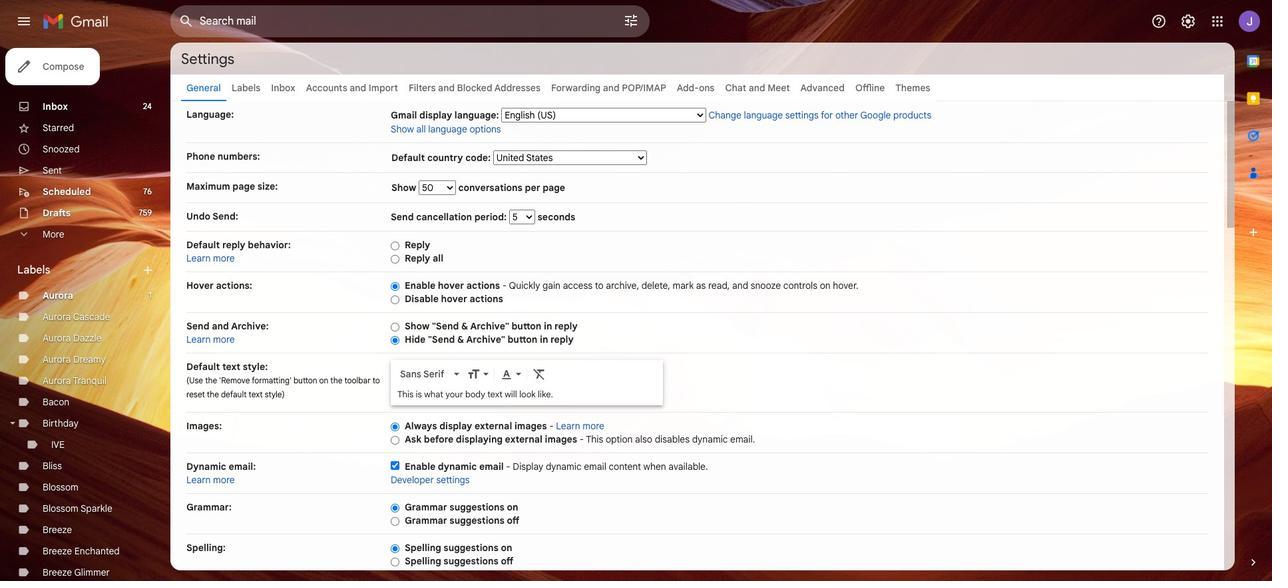 Task type: vqa. For each thing, say whether or not it's contained in the screenshot.
Compose
yes



Task type: locate. For each thing, give the bounding box(es) containing it.
on up spelling suggestions off
[[501, 542, 512, 554]]

and inside send and archive: learn more
[[212, 320, 229, 332]]

0 horizontal spatial inbox
[[43, 101, 68, 113]]

display
[[419, 109, 452, 121], [439, 420, 472, 432]]

access
[[563, 280, 593, 292]]

quickly
[[509, 280, 540, 292]]

enable up disable
[[405, 280, 436, 292]]

dynamic up developer settings link
[[438, 461, 477, 473]]

learn up (use
[[186, 334, 211, 345]]

all
[[416, 123, 426, 135], [433, 252, 443, 264]]

this left is at the left bottom of the page
[[397, 389, 414, 400]]

learn
[[186, 252, 211, 264], [186, 334, 211, 345], [556, 420, 580, 432], [186, 474, 211, 486]]

1 vertical spatial "send
[[428, 334, 455, 345]]

show for show all language options
[[391, 123, 414, 135]]

grammar for grammar suggestions on
[[405, 501, 447, 513]]

display up show all language options
[[419, 109, 452, 121]]

labels for labels link
[[232, 82, 260, 94]]

aurora
[[43, 290, 73, 302], [43, 311, 71, 323], [43, 332, 71, 344], [43, 353, 71, 365], [43, 375, 71, 387]]

1 horizontal spatial inbox link
[[271, 82, 295, 94]]

2 vertical spatial show
[[405, 320, 430, 332]]

chat
[[725, 82, 746, 94]]

enable for enable dynamic email
[[405, 461, 436, 473]]

Hide "Send & Archive" button in reply radio
[[391, 335, 399, 345]]

when
[[643, 461, 666, 473]]

1 vertical spatial reply
[[555, 320, 578, 332]]

meet
[[768, 82, 790, 94]]

spelling right the spelling suggestions off radio
[[405, 555, 441, 567]]

and left the archive:
[[212, 320, 229, 332]]

1 vertical spatial inbox link
[[43, 101, 68, 113]]

1 horizontal spatial language
[[744, 109, 783, 121]]

all down the cancellation
[[433, 252, 443, 264]]

default reply behavior: learn more
[[186, 239, 291, 264]]

blossom down bliss link
[[43, 481, 78, 493]]

0 vertical spatial hover
[[438, 280, 464, 292]]

sent
[[43, 164, 62, 176]]

numbers:
[[218, 150, 260, 162]]

learn down dynamic
[[186, 474, 211, 486]]

off
[[507, 515, 519, 527], [501, 555, 514, 567]]

1 vertical spatial blossom
[[43, 503, 78, 515]]

hover right disable
[[441, 293, 467, 305]]

0 horizontal spatial all
[[416, 123, 426, 135]]

learn more link for reply
[[186, 252, 235, 264]]

0 horizontal spatial send
[[186, 320, 209, 332]]

default for default reply behavior: learn more
[[186, 239, 220, 251]]

0 horizontal spatial to
[[373, 375, 380, 385]]

blossom link
[[43, 481, 78, 493]]

1 vertical spatial inbox
[[43, 101, 68, 113]]

this left option
[[586, 433, 603, 445]]

sans serif option
[[397, 368, 451, 381]]

send up reply option
[[391, 211, 414, 223]]

spelling right spelling suggestions on option
[[405, 542, 441, 554]]

add-
[[677, 82, 699, 94]]

& up hide "send & archive" button in reply
[[461, 320, 468, 332]]

external up displaying
[[475, 420, 512, 432]]

all down gmail
[[416, 123, 426, 135]]

1 reply from the top
[[405, 239, 430, 251]]

in down gain
[[544, 320, 552, 332]]

2 email from the left
[[584, 461, 606, 473]]

inbox for inbox link to the right
[[271, 82, 295, 94]]

1 vertical spatial all
[[433, 252, 443, 264]]

and for blocked
[[438, 82, 455, 94]]

and right the chat
[[749, 82, 765, 94]]

default up (use
[[186, 361, 220, 373]]

button inside default text style: (use the 'remove formatting' button on the toolbar to reset the default text style)
[[294, 375, 317, 385]]

0 vertical spatial actions
[[467, 280, 500, 292]]

Grammar suggestions off radio
[[391, 516, 399, 526]]

reply down access
[[555, 320, 578, 332]]

1 breeze from the top
[[43, 524, 72, 536]]

dynamic down ask before displaying external images - this option also disables dynamic email.
[[546, 461, 582, 473]]

5 aurora from the top
[[43, 375, 71, 387]]

1 horizontal spatial labels
[[232, 82, 260, 94]]

hover for enable
[[438, 280, 464, 292]]

1 horizontal spatial all
[[433, 252, 443, 264]]

1 vertical spatial off
[[501, 555, 514, 567]]

reply for reply
[[405, 239, 430, 251]]

learn more link up hover actions:
[[186, 252, 235, 264]]

0 vertical spatial default
[[391, 152, 425, 164]]

1 vertical spatial breeze
[[43, 545, 72, 557]]

0 vertical spatial blossom
[[43, 481, 78, 493]]

-
[[502, 280, 507, 292], [549, 420, 554, 432], [580, 433, 584, 445], [506, 461, 510, 473]]

1 vertical spatial &
[[457, 334, 464, 345]]

enable
[[405, 280, 436, 292], [405, 461, 436, 473]]

learn more link for email:
[[186, 474, 235, 486]]

look
[[519, 389, 536, 400]]

actions
[[467, 280, 500, 292], [470, 293, 503, 305]]

send inside send and archive: learn more
[[186, 320, 209, 332]]

1 vertical spatial actions
[[470, 293, 503, 305]]

0 vertical spatial &
[[461, 320, 468, 332]]

text left will
[[487, 389, 503, 400]]

always display external images - learn more
[[405, 420, 604, 432]]

1 vertical spatial in
[[540, 334, 548, 345]]

1 vertical spatial images
[[545, 433, 577, 445]]

default down undo
[[186, 239, 220, 251]]

button
[[512, 320, 541, 332], [508, 334, 537, 345], [294, 375, 317, 385]]

in up remove formatting ‪(⌘\)‬ "image"
[[540, 334, 548, 345]]

"send down the disable hover actions
[[432, 320, 459, 332]]

settings up grammar suggestions on
[[436, 474, 470, 486]]

0 horizontal spatial inbox link
[[43, 101, 68, 113]]

products
[[893, 109, 932, 121]]

archive" down show "send & archive" button in reply
[[466, 334, 505, 345]]

0 horizontal spatial dynamic
[[438, 461, 477, 473]]

0 horizontal spatial settings
[[436, 474, 470, 486]]

0 vertical spatial all
[[416, 123, 426, 135]]

code:
[[465, 152, 491, 164]]

& for hide
[[457, 334, 464, 345]]

0 vertical spatial labels
[[232, 82, 260, 94]]

0 vertical spatial grammar
[[405, 501, 447, 513]]

1 vertical spatial labels
[[17, 264, 50, 277]]

ask before displaying external images - this option also disables dynamic email.
[[405, 433, 755, 445]]

more down dynamic
[[213, 474, 235, 486]]

and left pop/imap
[[603, 82, 620, 94]]

learn more link up ask before displaying external images - this option also disables dynamic email.
[[556, 420, 604, 432]]

1 horizontal spatial send
[[391, 211, 414, 223]]

1 horizontal spatial page
[[543, 182, 565, 194]]

0 horizontal spatial labels
[[17, 264, 50, 277]]

3 breeze from the top
[[43, 566, 72, 578]]

0 vertical spatial show
[[391, 123, 414, 135]]

ive link
[[51, 439, 65, 451]]

other
[[835, 109, 858, 121]]

1 vertical spatial language
[[428, 123, 467, 135]]

default inside "default reply behavior: learn more"
[[186, 239, 220, 251]]

reply for show "send & archive" button in reply
[[555, 320, 578, 332]]

0 vertical spatial settings
[[785, 109, 819, 121]]

0 vertical spatial breeze
[[43, 524, 72, 536]]

2 grammar from the top
[[405, 515, 447, 527]]

search mail image
[[174, 9, 198, 33]]

more
[[43, 228, 64, 240]]

ons
[[699, 82, 715, 94]]

&
[[461, 320, 468, 332], [457, 334, 464, 345]]

2 blossom from the top
[[43, 503, 78, 515]]

send cancellation period:
[[391, 211, 509, 223]]

1 blossom from the top
[[43, 481, 78, 493]]

aurora for aurora dazzle
[[43, 332, 71, 344]]

change language settings for other google products
[[709, 109, 932, 121]]

grammar right grammar suggestions off 'radio'
[[405, 515, 447, 527]]

language:
[[186, 109, 234, 120]]

& down show "send & archive" button in reply
[[457, 334, 464, 345]]

text left style) at the left bottom of the page
[[249, 389, 263, 399]]

gmail display language:
[[391, 109, 499, 121]]

breeze down blossom sparkle link at left bottom
[[43, 524, 72, 536]]

1 aurora from the top
[[43, 290, 73, 302]]

inbox up "starred"
[[43, 101, 68, 113]]

maximum
[[186, 180, 230, 192]]

1 vertical spatial reply
[[405, 252, 430, 264]]

inbox for leftmost inbox link
[[43, 101, 68, 113]]

like.
[[538, 389, 553, 400]]

advanced
[[801, 82, 845, 94]]

0 vertical spatial inbox
[[271, 82, 295, 94]]

"send
[[432, 320, 459, 332], [428, 334, 455, 345]]

learn more link down the archive:
[[186, 334, 235, 345]]

import
[[369, 82, 398, 94]]

'remove
[[219, 375, 250, 385]]

to right access
[[595, 280, 604, 292]]

more down the archive:
[[213, 334, 235, 345]]

2 vertical spatial reply
[[551, 334, 574, 345]]

default left country
[[391, 152, 425, 164]]

2 vertical spatial default
[[186, 361, 220, 373]]

2 vertical spatial breeze
[[43, 566, 72, 578]]

2 enable from the top
[[405, 461, 436, 473]]

0 vertical spatial archive"
[[470, 320, 509, 332]]

1 vertical spatial show
[[391, 182, 419, 194]]

1 horizontal spatial email
[[584, 461, 606, 473]]

labels up aurora link
[[17, 264, 50, 277]]

suggestions down grammar suggestions on
[[450, 515, 504, 527]]

support image
[[1151, 13, 1167, 29]]

spelling for spelling suggestions on
[[405, 542, 441, 554]]

learn up hover
[[186, 252, 211, 264]]

archive"
[[470, 320, 509, 332], [466, 334, 505, 345]]

suggestions down spelling suggestions on
[[444, 555, 499, 567]]

spelling for spelling suggestions off
[[405, 555, 441, 567]]

1 vertical spatial this
[[586, 433, 603, 445]]

2 spelling from the top
[[405, 555, 441, 567]]

send down hover
[[186, 320, 209, 332]]

breeze for breeze glimmer
[[43, 566, 72, 578]]

actions up the disable hover actions
[[467, 280, 500, 292]]

1 horizontal spatial inbox
[[271, 82, 295, 94]]

page left the "size:"
[[233, 180, 255, 192]]

sans
[[400, 368, 421, 380]]

0 vertical spatial to
[[595, 280, 604, 292]]

is
[[416, 389, 422, 400]]

1 grammar from the top
[[405, 501, 447, 513]]

suggestions up spelling suggestions off
[[444, 542, 499, 554]]

0 horizontal spatial this
[[397, 389, 414, 400]]

aurora for aurora tranquil
[[43, 375, 71, 387]]

breeze enchanted link
[[43, 545, 120, 557]]

reply up the formatting options toolbar
[[551, 334, 574, 345]]

grammar for grammar suggestions off
[[405, 515, 447, 527]]

aurora up bacon link
[[43, 375, 71, 387]]

1 horizontal spatial to
[[595, 280, 604, 292]]

1 vertical spatial display
[[439, 420, 472, 432]]

1 vertical spatial spelling
[[405, 555, 441, 567]]

enable for enable hover actions
[[405, 280, 436, 292]]

aurora for aurora link
[[43, 290, 73, 302]]

aurora tranquil
[[43, 375, 107, 387]]

forwarding and pop/imap link
[[551, 82, 666, 94]]

archive" up hide "send & archive" button in reply
[[470, 320, 509, 332]]

display up before at the bottom of the page
[[439, 420, 472, 432]]

language:
[[455, 109, 499, 121]]

before
[[424, 433, 454, 445]]

0 vertical spatial language
[[744, 109, 783, 121]]

0 vertical spatial spelling
[[405, 542, 441, 554]]

suggestions for grammar suggestions off
[[450, 515, 504, 527]]

Show "Send & Archive" button in reply radio
[[391, 322, 399, 332]]

1 vertical spatial send
[[186, 320, 209, 332]]

0 vertical spatial send
[[391, 211, 414, 223]]

blocked
[[457, 82, 492, 94]]

Always display external images radio
[[391, 422, 399, 432]]

images down look
[[515, 420, 547, 432]]

grammar down developer settings link
[[405, 501, 447, 513]]

dynamic left email.
[[692, 433, 728, 445]]

aurora down aurora link
[[43, 311, 71, 323]]

aurora for aurora dreamy
[[43, 353, 71, 365]]

- left display
[[506, 461, 510, 473]]

2 horizontal spatial text
[[487, 389, 503, 400]]

button down show "send & archive" button in reply
[[508, 334, 537, 345]]

to inside default text style: (use the 'remove formatting' button on the toolbar to reset the default text style)
[[373, 375, 380, 385]]

compose button
[[5, 48, 100, 85]]

hide "send & archive" button in reply
[[405, 334, 574, 345]]

759
[[139, 208, 152, 218]]

1 vertical spatial to
[[373, 375, 380, 385]]

show down gmail
[[391, 123, 414, 135]]

show for show "send & archive" button in reply
[[405, 320, 430, 332]]

breeze for breeze link
[[43, 524, 72, 536]]

archive" for show
[[470, 320, 509, 332]]

actions:
[[216, 280, 252, 292]]

0 vertical spatial reply
[[222, 239, 245, 251]]

1 spelling from the top
[[405, 542, 441, 554]]

2 aurora from the top
[[43, 311, 71, 323]]

1 vertical spatial enable
[[405, 461, 436, 473]]

send
[[391, 211, 414, 223], [186, 320, 209, 332]]

1 vertical spatial default
[[186, 239, 220, 251]]

add-ons
[[677, 82, 715, 94]]

grammar suggestions off
[[405, 515, 519, 527]]

show up hide
[[405, 320, 430, 332]]

enable dynamic email - display dynamic email content when available. developer settings
[[391, 461, 708, 486]]

snooze
[[751, 280, 781, 292]]

reply up reply all on the top left
[[405, 239, 430, 251]]

inbox link up "starred"
[[43, 101, 68, 113]]

and left import
[[350, 82, 366, 94]]

0 vertical spatial reply
[[405, 239, 430, 251]]

0 horizontal spatial email
[[479, 461, 504, 473]]

blossom down blossom link
[[43, 503, 78, 515]]

gmail image
[[43, 8, 115, 35]]

enable up developer
[[405, 461, 436, 473]]

settings image
[[1180, 13, 1196, 29]]

off down spelling suggestions on
[[501, 555, 514, 567]]

on left toolbar
[[319, 375, 328, 385]]

& for show
[[461, 320, 468, 332]]

suggestions for grammar suggestions on
[[450, 501, 504, 513]]

1 vertical spatial hover
[[441, 293, 467, 305]]

ask
[[405, 433, 422, 445]]

and right filters
[[438, 82, 455, 94]]

4 aurora from the top
[[43, 353, 71, 365]]

email:
[[229, 461, 256, 473]]

settings left 'for'
[[785, 109, 819, 121]]

what
[[424, 389, 443, 400]]

button right formatting'
[[294, 375, 317, 385]]

Reply radio
[[391, 241, 399, 251]]

actions up show "send & archive" button in reply
[[470, 293, 503, 305]]

None search field
[[170, 5, 650, 37]]

2 reply from the top
[[405, 252, 430, 264]]

reply all
[[405, 252, 443, 264]]

1 vertical spatial settings
[[436, 474, 470, 486]]

serif
[[423, 368, 444, 380]]

0 vertical spatial off
[[507, 515, 519, 527]]

0 vertical spatial inbox link
[[271, 82, 295, 94]]

button up hide "send & archive" button in reply
[[512, 320, 541, 332]]

breeze down breeze link
[[43, 545, 72, 557]]

0 vertical spatial display
[[419, 109, 452, 121]]

language
[[744, 109, 783, 121], [428, 123, 467, 135]]

0 vertical spatial enable
[[405, 280, 436, 292]]

3 aurora from the top
[[43, 332, 71, 344]]

2 breeze from the top
[[43, 545, 72, 557]]

main menu image
[[16, 13, 32, 29]]

"send right hide
[[428, 334, 455, 345]]

inbox inside labels navigation
[[43, 101, 68, 113]]

1 vertical spatial button
[[508, 334, 537, 345]]

behavior:
[[248, 239, 291, 251]]

tab list
[[1235, 43, 1272, 533]]

hover for disable
[[441, 293, 467, 305]]

learn more link down dynamic
[[186, 474, 235, 486]]

sans serif
[[400, 368, 444, 380]]

2 horizontal spatial dynamic
[[692, 433, 728, 445]]

labels right general
[[232, 82, 260, 94]]

0 vertical spatial in
[[544, 320, 552, 332]]

language down chat and meet link
[[744, 109, 783, 121]]

suggestions for spelling suggestions on
[[444, 542, 499, 554]]

breeze down breeze enchanted
[[43, 566, 72, 578]]

email left "content"
[[584, 461, 606, 473]]

blossom for blossom link
[[43, 481, 78, 493]]

1 enable from the top
[[405, 280, 436, 292]]

and for pop/imap
[[603, 82, 620, 94]]

2 vertical spatial button
[[294, 375, 317, 385]]

body
[[465, 389, 485, 400]]

formatting options toolbar
[[395, 361, 659, 386]]

hover up the disable hover actions
[[438, 280, 464, 292]]

default
[[391, 152, 425, 164], [186, 239, 220, 251], [186, 361, 220, 373]]

default inside default text style: (use the 'remove formatting' button on the toolbar to reset the default text style)
[[186, 361, 220, 373]]

dynamic
[[692, 433, 728, 445], [438, 461, 477, 473], [546, 461, 582, 473]]

bacon link
[[43, 396, 69, 408]]

reply down send: on the left of page
[[222, 239, 245, 251]]

disable
[[405, 293, 439, 305]]

0 vertical spatial "send
[[432, 320, 459, 332]]

archive" for hide
[[466, 334, 505, 345]]

suggestions up grammar suggestions off
[[450, 501, 504, 513]]

aurora up aurora cascade link
[[43, 290, 73, 302]]

aurora down aurora dazzle
[[43, 353, 71, 365]]

0 vertical spatial button
[[512, 320, 541, 332]]

to right toolbar
[[373, 375, 380, 385]]

1 vertical spatial archive"
[[466, 334, 505, 345]]

show "send & archive" button in reply
[[405, 320, 578, 332]]

None checkbox
[[391, 461, 399, 470]]

remove formatting ‪(⌘\)‬ image
[[533, 368, 546, 381]]

reply right reply all radio
[[405, 252, 430, 264]]

dazzle
[[73, 332, 101, 344]]

labels inside navigation
[[17, 264, 50, 277]]

suggestions
[[450, 501, 504, 513], [450, 515, 504, 527], [444, 542, 499, 554], [444, 555, 499, 567]]

language down the "gmail display language:"
[[428, 123, 467, 135]]

text up 'remove
[[222, 361, 240, 373]]

all for show
[[416, 123, 426, 135]]

0 horizontal spatial language
[[428, 123, 467, 135]]

email
[[479, 461, 504, 473], [584, 461, 606, 473]]

images
[[515, 420, 547, 432], [545, 433, 577, 445]]

1 horizontal spatial this
[[586, 433, 603, 445]]

this
[[397, 389, 414, 400], [586, 433, 603, 445]]

change language settings for other google products link
[[709, 109, 932, 121]]

1 vertical spatial grammar
[[405, 515, 447, 527]]

enable inside enable dynamic email - display dynamic email content when available. developer settings
[[405, 461, 436, 473]]

more up hover actions:
[[213, 252, 235, 264]]

learn up ask before displaying external images - this option also disables dynamic email.
[[556, 420, 580, 432]]

"send for show
[[432, 320, 459, 332]]

off for spelling suggestions off
[[501, 555, 514, 567]]

delete,
[[641, 280, 670, 292]]



Task type: describe. For each thing, give the bounding box(es) containing it.
per
[[525, 182, 540, 194]]

accounts
[[306, 82, 347, 94]]

forwarding and pop/imap
[[551, 82, 666, 94]]

chat and meet
[[725, 82, 790, 94]]

bacon
[[43, 396, 69, 408]]

scheduled
[[43, 186, 91, 198]]

button for hide "send & archive" button in reply
[[508, 334, 537, 345]]

breeze enchanted
[[43, 545, 120, 557]]

snoozed
[[43, 143, 80, 155]]

change
[[709, 109, 742, 121]]

birthday link
[[43, 417, 78, 429]]

the left toolbar
[[330, 375, 342, 385]]

offline
[[855, 82, 885, 94]]

in for show "send & archive" button in reply
[[544, 320, 552, 332]]

conversations per page
[[456, 182, 565, 194]]

will
[[505, 389, 517, 400]]

1 horizontal spatial dynamic
[[546, 461, 582, 473]]

1 horizontal spatial settings
[[785, 109, 819, 121]]

more inside dynamic email: learn more
[[213, 474, 235, 486]]

hide
[[405, 334, 426, 345]]

compose
[[43, 61, 84, 73]]

display for gmail
[[419, 109, 452, 121]]

reply for hide "send & archive" button in reply
[[551, 334, 574, 345]]

show for show
[[391, 182, 419, 194]]

default country code:
[[391, 152, 493, 164]]

size:
[[257, 180, 278, 192]]

1 vertical spatial external
[[505, 433, 542, 445]]

forwarding
[[551, 82, 601, 94]]

undo send:
[[186, 210, 238, 222]]

breeze glimmer
[[43, 566, 110, 578]]

developer
[[391, 474, 434, 486]]

option
[[606, 433, 633, 445]]

pop/imap
[[622, 82, 666, 94]]

bliss link
[[43, 460, 62, 472]]

24
[[143, 101, 152, 111]]

display for always
[[439, 420, 472, 432]]

themes link
[[896, 82, 930, 94]]

send:
[[213, 210, 238, 222]]

- inside enable dynamic email - display dynamic email content when available. developer settings
[[506, 461, 510, 473]]

conversations
[[458, 182, 523, 194]]

on inside default text style: (use the 'remove formatting' button on the toolbar to reset the default text style)
[[319, 375, 328, 385]]

- left option
[[580, 433, 584, 445]]

labels heading
[[17, 264, 141, 277]]

default for default country code:
[[391, 152, 425, 164]]

(use
[[186, 375, 203, 385]]

0 vertical spatial external
[[475, 420, 512, 432]]

gmail
[[391, 109, 417, 121]]

accounts and import
[[306, 82, 398, 94]]

phone numbers:
[[186, 150, 260, 162]]

learn inside dynamic email: learn more
[[186, 474, 211, 486]]

more button
[[0, 224, 160, 245]]

learn inside "default reply behavior: learn more"
[[186, 252, 211, 264]]

and right read,
[[732, 280, 748, 292]]

show all language options link
[[391, 123, 501, 135]]

actions for disable
[[470, 293, 503, 305]]

seconds
[[535, 211, 575, 223]]

76
[[143, 186, 152, 196]]

aurora link
[[43, 290, 73, 302]]

display
[[513, 461, 543, 473]]

settings inside enable dynamic email - display dynamic email content when available. developer settings
[[436, 474, 470, 486]]

this is what your body text will look like.
[[397, 389, 553, 400]]

country
[[427, 152, 463, 164]]

breeze for breeze enchanted
[[43, 545, 72, 557]]

labels navigation
[[0, 43, 170, 581]]

cascade
[[73, 311, 110, 323]]

Grammar suggestions on radio
[[391, 503, 399, 513]]

google
[[860, 109, 891, 121]]

on down display
[[507, 501, 518, 513]]

blossom sparkle
[[43, 503, 112, 515]]

aurora dreamy link
[[43, 353, 106, 365]]

- up ask before displaying external images - this option also disables dynamic email.
[[549, 420, 554, 432]]

actions for enable
[[467, 280, 500, 292]]

Reply all radio
[[391, 254, 399, 264]]

disable hover actions
[[405, 293, 503, 305]]

style:
[[243, 361, 268, 373]]

dynamic email: learn more
[[186, 461, 256, 486]]

1 horizontal spatial text
[[249, 389, 263, 399]]

learn more link for and
[[186, 334, 235, 345]]

general link
[[186, 82, 221, 94]]

and for meet
[[749, 82, 765, 94]]

available.
[[669, 461, 708, 473]]

0 horizontal spatial text
[[222, 361, 240, 373]]

Search mail text field
[[200, 15, 586, 28]]

send for send and archive: learn more
[[186, 320, 209, 332]]

developer settings link
[[391, 474, 470, 486]]

the right reset at the bottom of page
[[207, 389, 219, 399]]

all for reply
[[433, 252, 443, 264]]

tranquil
[[73, 375, 107, 387]]

"send for hide
[[428, 334, 455, 345]]

breeze link
[[43, 524, 72, 536]]

0 horizontal spatial page
[[233, 180, 255, 192]]

the right (use
[[205, 375, 217, 385]]

glimmer
[[74, 566, 110, 578]]

reset
[[186, 389, 205, 399]]

more inside "default reply behavior: learn more"
[[213, 252, 235, 264]]

1 email from the left
[[479, 461, 504, 473]]

and for import
[[350, 82, 366, 94]]

images:
[[186, 420, 222, 432]]

for
[[821, 109, 833, 121]]

Ask before displaying external images radio
[[391, 435, 399, 445]]

reply inside "default reply behavior: learn more"
[[222, 239, 245, 251]]

and for archive:
[[212, 320, 229, 332]]

Disable hover actions radio
[[391, 295, 399, 305]]

aurora cascade link
[[43, 311, 110, 323]]

learn inside send and archive: learn more
[[186, 334, 211, 345]]

undo
[[186, 210, 210, 222]]

always
[[405, 420, 437, 432]]

Enable hover actions radio
[[391, 281, 399, 291]]

enchanted
[[74, 545, 120, 557]]

aurora cascade
[[43, 311, 110, 323]]

default text style: (use the 'remove formatting' button on the toolbar to reset the default text style)
[[186, 361, 380, 399]]

grammar suggestions on
[[405, 501, 518, 513]]

archive:
[[231, 320, 269, 332]]

your
[[446, 389, 463, 400]]

0 vertical spatial this
[[397, 389, 414, 400]]

aurora tranquil link
[[43, 375, 107, 387]]

blossom sparkle link
[[43, 503, 112, 515]]

advanced link
[[801, 82, 845, 94]]

more up ask before displaying external images - this option also disables dynamic email.
[[583, 420, 604, 432]]

more inside send and archive: learn more
[[213, 334, 235, 345]]

hover actions:
[[186, 280, 252, 292]]

Spelling suggestions off radio
[[391, 557, 399, 567]]

send for send cancellation period:
[[391, 211, 414, 223]]

in for hide "send & archive" button in reply
[[540, 334, 548, 345]]

on left hover.
[[820, 280, 831, 292]]

style)
[[265, 389, 285, 399]]

0 vertical spatial images
[[515, 420, 547, 432]]

ive
[[51, 439, 65, 451]]

default for default text style: (use the 'remove formatting' button on the toolbar to reset the default text style)
[[186, 361, 220, 373]]

birthday
[[43, 417, 78, 429]]

Spelling suggestions on radio
[[391, 544, 399, 554]]

dreamy
[[73, 353, 106, 365]]

blossom for blossom sparkle
[[43, 503, 78, 515]]

- left quickly
[[502, 280, 507, 292]]

disables
[[655, 433, 690, 445]]

send and archive: learn more
[[186, 320, 269, 345]]

advanced search options image
[[618, 7, 644, 34]]

add-ons link
[[677, 82, 715, 94]]

sparkle
[[80, 503, 112, 515]]

offline link
[[855, 82, 885, 94]]

off for grammar suggestions off
[[507, 515, 519, 527]]

dynamic
[[186, 461, 226, 473]]

aurora for aurora cascade
[[43, 311, 71, 323]]

suggestions for spelling suggestions off
[[444, 555, 499, 567]]

button for show "send & archive" button in reply
[[512, 320, 541, 332]]

reply for reply all
[[405, 252, 430, 264]]

read,
[[708, 280, 730, 292]]

labels for the labels heading
[[17, 264, 50, 277]]



